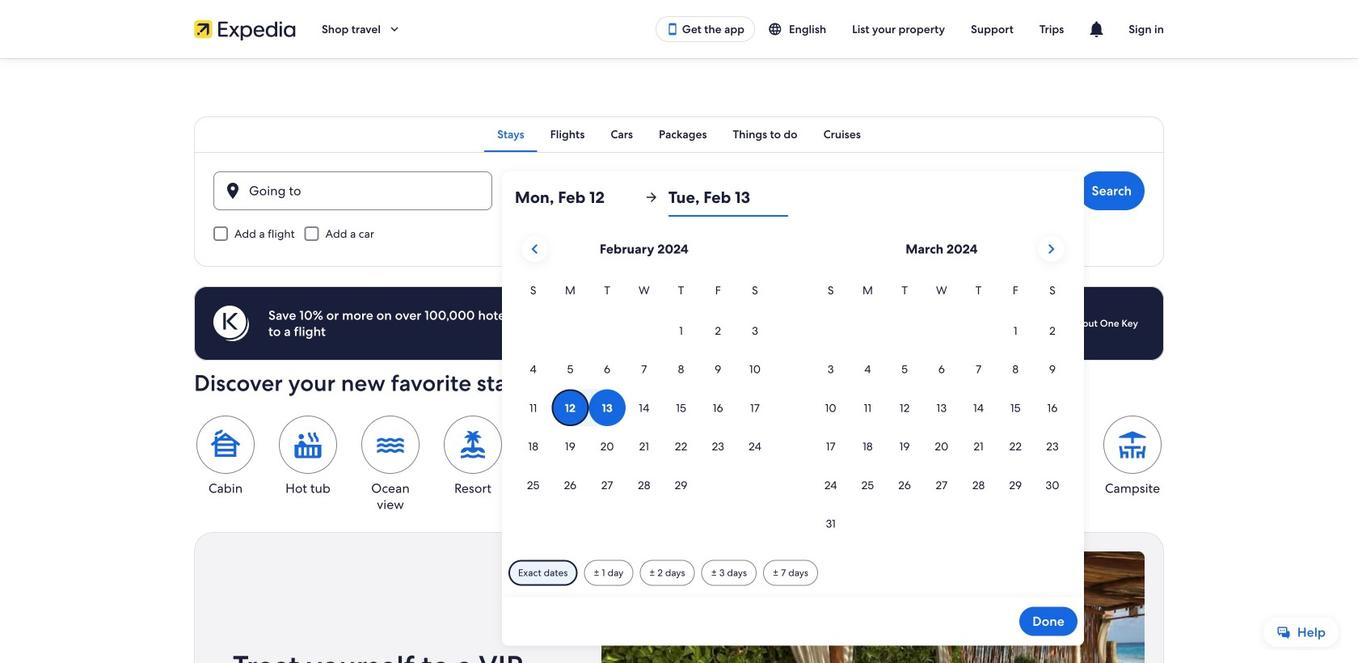 Task type: describe. For each thing, give the bounding box(es) containing it.
small image
[[768, 22, 789, 36]]

expedia logo image
[[194, 18, 296, 40]]

directional image
[[644, 190, 659, 205]]



Task type: vqa. For each thing, say whether or not it's contained in the screenshot.
PREVIOUS MONTH image
yes



Task type: locate. For each thing, give the bounding box(es) containing it.
main content
[[0, 58, 1359, 663]]

tab list
[[194, 116, 1165, 152]]

communication center icon image
[[1087, 19, 1106, 39]]

application
[[515, 230, 1071, 544]]

march 2024 element
[[813, 281, 1071, 544]]

shop travel image
[[387, 22, 402, 36]]

next month image
[[1042, 239, 1061, 259]]

february 2024 element
[[515, 281, 774, 505]]

previous month image
[[525, 239, 545, 259]]

download the app button image
[[666, 23, 679, 36]]



